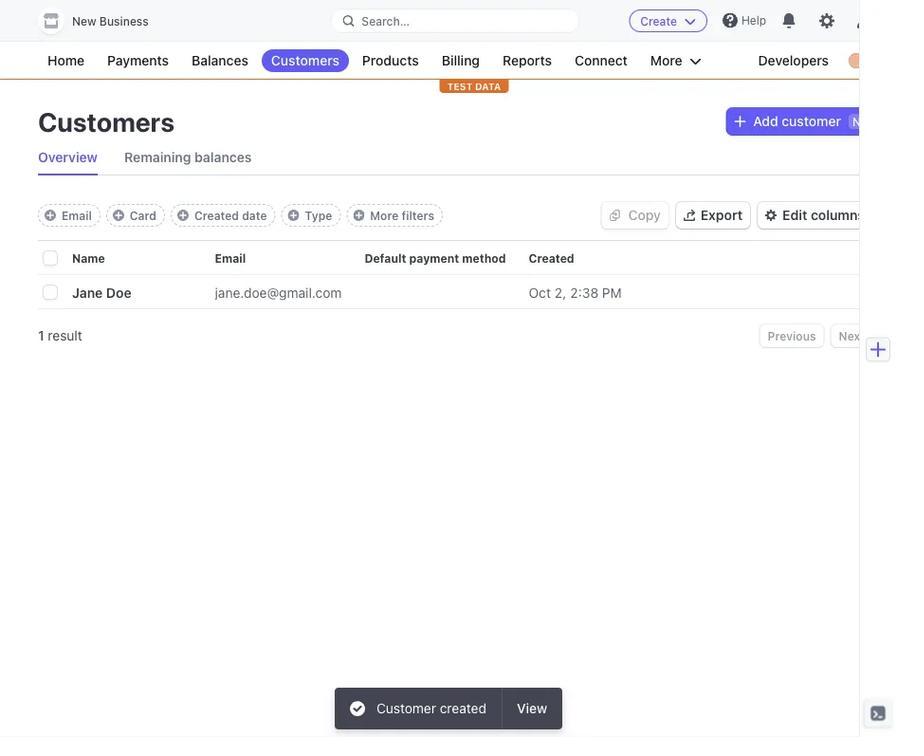 Task type: locate. For each thing, give the bounding box(es) containing it.
svg image left copy at the right top of the page
[[610, 210, 621, 221]]

new business button
[[38, 8, 168, 34]]

email down the created date
[[215, 251, 246, 265]]

more right add more filters icon
[[370, 209, 399, 222]]

copy
[[628, 207, 661, 223]]

filters
[[402, 209, 435, 222]]

result
[[48, 328, 82, 343]]

0 horizontal spatial customers
[[38, 106, 175, 137]]

customers left products
[[271, 53, 340, 68]]

0 horizontal spatial created
[[194, 209, 239, 222]]

1 horizontal spatial email
[[215, 251, 246, 265]]

tab list containing overview
[[38, 140, 873, 176]]

balances
[[192, 53, 248, 68]]

toolbar
[[38, 204, 443, 227]]

svg image
[[735, 116, 746, 127], [610, 210, 621, 221]]

Search… search field
[[331, 9, 579, 33]]

add customer
[[754, 113, 841, 129]]

search…
[[362, 14, 410, 28]]

customer created
[[377, 701, 487, 716]]

default payment method
[[365, 251, 506, 265]]

name
[[72, 251, 105, 265]]

customer
[[782, 113, 841, 129]]

payments
[[107, 53, 169, 68]]

connect link
[[565, 49, 637, 72]]

1 result
[[38, 328, 82, 343]]

Select Item checkbox
[[44, 286, 57, 299]]

created up 2,
[[529, 251, 575, 265]]

created right add created date image
[[194, 209, 239, 222]]

created date
[[194, 209, 267, 222]]

0 vertical spatial created
[[194, 209, 239, 222]]

1 vertical spatial email
[[215, 251, 246, 265]]

created
[[440, 701, 487, 716]]

edit
[[783, 207, 808, 223]]

test data
[[447, 81, 501, 92]]

add type image
[[288, 210, 299, 221]]

svg image inside copy button
[[610, 210, 621, 221]]

1 vertical spatial created
[[529, 251, 575, 265]]

more for more filters
[[370, 209, 399, 222]]

created
[[194, 209, 239, 222], [529, 251, 575, 265]]

2:38
[[570, 284, 599, 300]]

jane doe
[[72, 284, 131, 300]]

previous button
[[760, 324, 824, 347]]

customers link
[[262, 49, 349, 72]]

tab list
[[38, 140, 873, 176]]

0 horizontal spatial email
[[62, 209, 92, 222]]

svg image left the add
[[735, 116, 746, 127]]

email right add email image
[[62, 209, 92, 222]]

oct
[[529, 284, 551, 300]]

more button
[[641, 49, 711, 72]]

type
[[305, 209, 332, 222]]

1 horizontal spatial customers
[[271, 53, 340, 68]]

business
[[99, 15, 149, 28]]

0 vertical spatial email
[[62, 209, 92, 222]]

developers link
[[749, 49, 839, 72]]

add
[[754, 113, 779, 129]]

more down create button
[[651, 53, 683, 68]]

jane.doe@gmail.com
[[215, 284, 342, 300]]

balances link
[[182, 49, 258, 72]]

billing
[[442, 53, 480, 68]]

more
[[651, 53, 683, 68], [370, 209, 399, 222]]

date
[[242, 209, 267, 222]]

customers up overview on the top
[[38, 106, 175, 137]]

oct 2, 2:38 pm
[[529, 284, 622, 300]]

billing link
[[432, 49, 490, 72]]

payments link
[[98, 49, 178, 72]]

jane
[[72, 284, 103, 300]]

0 vertical spatial customers
[[271, 53, 340, 68]]

0 vertical spatial more
[[651, 53, 683, 68]]

created for created date
[[194, 209, 239, 222]]

customers
[[271, 53, 340, 68], [38, 106, 175, 137]]

jane doe link
[[72, 277, 154, 308]]

0 horizontal spatial svg image
[[610, 210, 621, 221]]

1 vertical spatial svg image
[[610, 210, 621, 221]]

create
[[641, 14, 677, 28]]

0 horizontal spatial more
[[370, 209, 399, 222]]

customer
[[377, 701, 436, 716]]

1 horizontal spatial created
[[529, 251, 575, 265]]

0 vertical spatial svg image
[[735, 116, 746, 127]]

email
[[62, 209, 92, 222], [215, 251, 246, 265]]

remaining balances
[[124, 149, 252, 165]]

1 horizontal spatial more
[[651, 53, 683, 68]]

overview
[[38, 149, 98, 165]]

1 vertical spatial more
[[370, 209, 399, 222]]

1 vertical spatial customers
[[38, 106, 175, 137]]

more inside button
[[651, 53, 683, 68]]

edit columns
[[783, 207, 865, 223]]

test
[[447, 81, 473, 92]]



Task type: describe. For each thing, give the bounding box(es) containing it.
export button
[[676, 202, 751, 229]]

payment
[[409, 251, 459, 265]]

connect
[[575, 53, 628, 68]]

help button
[[715, 5, 774, 36]]

toolbar containing email
[[38, 204, 443, 227]]

n
[[853, 115, 861, 128]]

add email image
[[45, 210, 56, 221]]

products link
[[353, 49, 429, 72]]

Select All checkbox
[[44, 251, 57, 265]]

columns
[[811, 207, 865, 223]]

export
[[701, 207, 743, 223]]

more filters
[[370, 209, 435, 222]]

customer created alert dialog
[[335, 688, 563, 730]]

developers
[[758, 53, 829, 68]]

method
[[462, 251, 506, 265]]

oct 2, 2:38 pm link
[[529, 277, 645, 308]]

default
[[365, 251, 406, 265]]

data
[[475, 81, 501, 92]]

more for more
[[651, 53, 683, 68]]

reports link
[[493, 49, 562, 72]]

remaining balances link
[[124, 140, 252, 175]]

home link
[[38, 49, 94, 72]]

1 horizontal spatial svg image
[[735, 116, 746, 127]]

next button
[[832, 324, 873, 347]]

view button
[[502, 688, 563, 730]]

customers inside customers link
[[271, 53, 340, 68]]

create button
[[629, 9, 708, 32]]

jane.doe@gmail.com link
[[215, 277, 365, 308]]

next
[[839, 329, 865, 342]]

add created date image
[[177, 210, 189, 221]]

card
[[130, 209, 156, 222]]

remaining
[[124, 149, 191, 165]]

help
[[742, 14, 767, 27]]

new business
[[72, 15, 149, 28]]

reports
[[503, 53, 552, 68]]

doe
[[106, 284, 131, 300]]

overview link
[[38, 140, 98, 175]]

edit columns button
[[758, 202, 873, 229]]

new
[[72, 15, 96, 28]]

1
[[38, 328, 44, 343]]

home
[[47, 53, 85, 68]]

created for created
[[529, 251, 575, 265]]

add card image
[[113, 210, 124, 221]]

2,
[[555, 284, 567, 300]]

balances
[[195, 149, 252, 165]]

add more filters image
[[353, 210, 365, 221]]

pm
[[602, 284, 622, 300]]

products
[[362, 53, 419, 68]]

previous
[[768, 329, 816, 342]]

view
[[517, 701, 547, 716]]

copy button
[[602, 202, 669, 229]]

Search… text field
[[331, 9, 579, 33]]



Task type: vqa. For each thing, say whether or not it's contained in the screenshot.
the bottom THE SERVE
no



